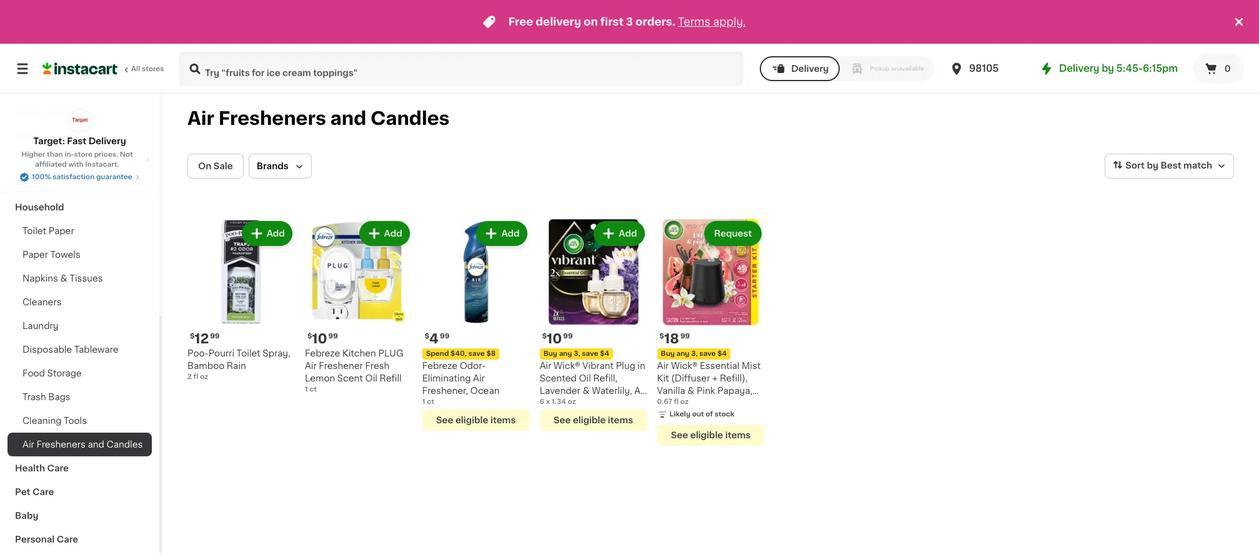 Task type: vqa. For each thing, say whether or not it's contained in the screenshot.
the middle 2.6 oz
no



Task type: describe. For each thing, give the bounding box(es) containing it.
first
[[600, 17, 624, 27]]

items for 10
[[608, 416, 633, 425]]

on
[[198, 162, 211, 171]]

waterlily,
[[592, 387, 632, 395]]

0 horizontal spatial fresheners
[[36, 441, 86, 449]]

instacart.
[[85, 161, 119, 168]]

fresh
[[365, 362, 390, 370]]

& for napkins
[[60, 274, 67, 283]]

air fresheners and candles link
[[7, 433, 152, 457]]

0.67
[[657, 399, 672, 405]]

febreze odor- eliminating air freshener, ocean 1 ct
[[422, 362, 500, 405]]

coffee
[[15, 132, 46, 141]]

99 inside $ 12 99
[[210, 333, 220, 340]]

plug
[[378, 349, 403, 358]]

air up the kit
[[657, 362, 669, 370]]

target: fast delivery
[[33, 137, 126, 146]]

$8
[[486, 350, 496, 357]]

save for 10
[[582, 350, 598, 357]]

all stores
[[131, 66, 164, 72]]

health care
[[15, 464, 69, 473]]

kit
[[657, 374, 669, 383]]

storage
[[47, 369, 82, 378]]

1 save from the left
[[468, 350, 485, 357]]

see eligible items button for 18
[[657, 425, 765, 446]]

3 add button from the left
[[478, 222, 526, 245]]

paper towels link
[[7, 243, 152, 267]]

juice link
[[7, 77, 152, 101]]

service type group
[[760, 56, 934, 81]]

plug
[[616, 362, 635, 370]]

3 add from the left
[[501, 229, 520, 238]]

air up 'on'
[[187, 109, 214, 127]]

scented
[[540, 374, 577, 383]]

2 $ from the left
[[307, 333, 312, 340]]

0 horizontal spatial delivery
[[88, 137, 126, 146]]

spend $40, save $8
[[426, 350, 496, 357]]

sort by
[[1126, 161, 1158, 170]]

essential
[[700, 362, 739, 370]]

10 for buy any 3, save $4
[[547, 332, 562, 345]]

coffee & tea link
[[7, 124, 152, 148]]

air wick® essential mist kit (diffuser + refill), vanilla & pink papaya, air freshener
[[657, 362, 761, 408]]

x
[[546, 399, 550, 405]]

orders.
[[636, 17, 675, 27]]

pink
[[697, 387, 715, 395]]

febreze for spend $40, save $8
[[422, 362, 457, 370]]

pet care
[[15, 488, 54, 497]]

rain
[[227, 362, 246, 370]]

2 add button from the left
[[360, 222, 409, 245]]

product group containing 4
[[422, 219, 530, 431]]

laundry link
[[7, 314, 152, 338]]

see eligible items button for 10
[[540, 410, 647, 431]]

kitchen
[[342, 349, 376, 358]]

buy for 18
[[661, 350, 675, 357]]

wick® for 10
[[554, 362, 580, 370]]

4 product group from the left
[[540, 219, 647, 431]]

sports drinks
[[15, 156, 76, 164]]

mist
[[742, 362, 761, 370]]

bamboo
[[187, 362, 224, 370]]

oil inside "febreze kitchen plug air freshener fresh lemon scent oil refill 1 ct"
[[365, 374, 377, 383]]

fast
[[67, 137, 86, 146]]

in-
[[65, 151, 74, 158]]

items for 18
[[725, 431, 751, 440]]

towels
[[50, 251, 80, 259]]

12
[[195, 332, 209, 345]]

buy any 3, save $4 for 18
[[661, 350, 727, 357]]

limited time offer region
[[0, 0, 1232, 44]]

& inside air wick® vibrant plug in scented oil refill, lavender & waterlily, air freshener
[[583, 387, 590, 395]]

freshener inside air wick® vibrant plug in scented oil refill, lavender & waterlily, air freshener
[[540, 399, 584, 408]]

disposable tableware
[[22, 346, 118, 354]]

toilet inside poo-pourri toilet spray, bamboo rain 2 fl oz
[[237, 349, 260, 358]]

& for coffee
[[48, 132, 56, 141]]

disposable
[[22, 346, 72, 354]]

air down in
[[634, 387, 646, 395]]

see for 18
[[671, 431, 688, 440]]

0 vertical spatial candles
[[371, 109, 450, 127]]

0
[[1225, 64, 1231, 73]]

stock
[[715, 411, 734, 418]]

personal care
[[15, 536, 78, 544]]

freshener inside "febreze kitchen plug air freshener fresh lemon scent oil refill 1 ct"
[[319, 362, 363, 370]]

higher than in-store prices. not affiliated with instacart. link
[[10, 150, 149, 170]]

air inside febreze odor- eliminating air freshener, ocean 1 ct
[[473, 374, 485, 383]]

1 add button from the left
[[243, 222, 291, 245]]

1 inside febreze odor- eliminating air freshener, ocean 1 ct
[[422, 399, 425, 405]]

refill),
[[720, 374, 748, 383]]

febreze kitchen plug air freshener fresh lemon scent oil refill 1 ct
[[305, 349, 403, 393]]

0 horizontal spatial candles
[[107, 441, 143, 449]]

freshener,
[[422, 387, 468, 395]]

best match
[[1161, 161, 1212, 170]]

1 vertical spatial and
[[88, 441, 104, 449]]

out
[[692, 411, 704, 418]]

soda & water
[[15, 108, 76, 117]]

ct inside febreze odor- eliminating air freshener, ocean 1 ct
[[427, 399, 434, 405]]

any for 10
[[559, 350, 572, 357]]

paper towels
[[22, 251, 80, 259]]

delivery by 5:45-6:15pm link
[[1039, 61, 1178, 76]]

poo-pourri toilet spray, bamboo rain 2 fl oz
[[187, 349, 290, 380]]

buy for 10
[[543, 350, 557, 357]]

food
[[22, 369, 45, 378]]

1 inside "febreze kitchen plug air freshener fresh lemon scent oil refill 1 ct"
[[305, 386, 308, 393]]

eligible for 18
[[690, 431, 723, 440]]

see eligible items for 10
[[554, 416, 633, 425]]

air down vanilla
[[657, 399, 669, 408]]

$ 10 99 for febreze kitchen plug air freshener fresh lemon scent oil refill
[[307, 332, 338, 345]]

1 vertical spatial paper
[[22, 251, 48, 259]]

100% satisfaction guarantee
[[32, 174, 132, 181]]

vanilla
[[657, 387, 685, 395]]

$ 10 99 for buy any 3, save $4
[[542, 332, 573, 345]]

papaya,
[[718, 387, 752, 395]]

soda
[[15, 108, 38, 117]]

2 horizontal spatial oz
[[680, 399, 689, 405]]

likely out of stock
[[670, 411, 734, 418]]

$4 for 18
[[717, 350, 727, 357]]

terms apply. link
[[678, 17, 746, 27]]

10 for febreze kitchen plug air freshener fresh lemon scent oil refill
[[312, 332, 327, 345]]

not
[[120, 151, 133, 158]]

trash bags link
[[7, 386, 152, 409]]

3, for 10
[[574, 350, 580, 357]]

oil inside air wick® vibrant plug in scented oil refill, lavender & waterlily, air freshener
[[579, 374, 591, 383]]

free
[[508, 17, 533, 27]]

6:15pm
[[1143, 64, 1178, 73]]

$ for febreze odor- eliminating air freshener, ocean
[[425, 333, 429, 340]]

pet
[[15, 488, 30, 497]]

trash bags
[[22, 393, 70, 402]]

health
[[15, 464, 45, 473]]

100% satisfaction guarantee button
[[19, 170, 140, 182]]

0.67 fl oz
[[657, 399, 689, 405]]

refill,
[[593, 374, 618, 383]]

in
[[638, 362, 645, 370]]

99 for air wick® vibrant plug in scented oil refill, lavender & waterlily, air freshener
[[563, 333, 573, 340]]

food storage
[[22, 369, 82, 378]]

target: fast delivery link
[[33, 109, 126, 147]]

baby
[[15, 512, 38, 521]]

tea
[[58, 132, 74, 141]]

sort
[[1126, 161, 1145, 170]]

0 vertical spatial toilet
[[22, 227, 46, 236]]



Task type: locate. For each thing, give the bounding box(es) containing it.
water
[[50, 108, 76, 117]]

1 horizontal spatial paper
[[49, 227, 74, 236]]

by
[[1102, 64, 1114, 73], [1147, 161, 1158, 170]]

$ up scented
[[542, 333, 547, 340]]

2 horizontal spatial items
[[725, 431, 751, 440]]

1 99 from the left
[[210, 333, 220, 340]]

see eligible items button
[[422, 410, 530, 431], [540, 410, 647, 431], [657, 425, 765, 446]]

5 99 from the left
[[680, 333, 690, 340]]

2 $4 from the left
[[717, 350, 727, 357]]

and
[[330, 109, 366, 127], [88, 441, 104, 449]]

1 wick® from the left
[[554, 362, 580, 370]]

napkins & tissues link
[[7, 267, 152, 291]]

ct down freshener,
[[427, 399, 434, 405]]

stores
[[142, 66, 164, 72]]

sports drinks link
[[7, 148, 152, 172]]

toilet down household
[[22, 227, 46, 236]]

2 horizontal spatial see
[[671, 431, 688, 440]]

see down 'likely'
[[671, 431, 688, 440]]

0 horizontal spatial see eligible items
[[436, 416, 516, 425]]

trash
[[22, 393, 46, 402]]

with
[[68, 161, 84, 168]]

3, up scented
[[574, 350, 580, 357]]

fl
[[193, 374, 198, 380], [674, 399, 679, 405]]

0 horizontal spatial items
[[490, 416, 516, 425]]

3 $ from the left
[[425, 333, 429, 340]]

1 oil from the left
[[365, 374, 377, 383]]

2 vertical spatial care
[[57, 536, 78, 544]]

1 vertical spatial 1
[[422, 399, 425, 405]]

4
[[429, 332, 439, 345]]

request button
[[705, 222, 761, 245]]

0 horizontal spatial oil
[[365, 374, 377, 383]]

1 add from the left
[[267, 229, 285, 238]]

3 save from the left
[[699, 350, 716, 357]]

2 oil from the left
[[579, 374, 591, 383]]

febreze down spend
[[422, 362, 457, 370]]

fl right 0.67
[[674, 399, 679, 405]]

0 vertical spatial febreze
[[305, 349, 340, 358]]

satisfaction
[[53, 174, 95, 181]]

$ 18 99
[[660, 332, 690, 345]]

air fresheners and candles up brands dropdown button
[[187, 109, 450, 127]]

toilet paper link
[[7, 219, 152, 243]]

1 down lemon
[[305, 386, 308, 393]]

99 up "febreze kitchen plug air freshener fresh lemon scent oil refill 1 ct"
[[328, 333, 338, 340]]

99 right 12
[[210, 333, 220, 340]]

1 horizontal spatial oil
[[579, 374, 591, 383]]

2 $ 10 99 from the left
[[542, 332, 573, 345]]

product group containing 18
[[657, 219, 765, 446]]

1 horizontal spatial and
[[330, 109, 366, 127]]

Best match Sort by field
[[1105, 154, 1234, 179]]

$ up spend
[[425, 333, 429, 340]]

$ inside $ 18 99
[[660, 333, 664, 340]]

99 inside $ 4 99
[[440, 333, 449, 340]]

99 right 18
[[680, 333, 690, 340]]

99 for febreze odor- eliminating air freshener, ocean
[[440, 333, 449, 340]]

care for personal care
[[57, 536, 78, 544]]

1 down freshener,
[[422, 399, 425, 405]]

1 vertical spatial fresheners
[[36, 441, 86, 449]]

oz
[[200, 374, 208, 380], [568, 399, 576, 405], [680, 399, 689, 405]]

2 any from the left
[[676, 350, 690, 357]]

1 horizontal spatial air fresheners and candles
[[187, 109, 450, 127]]

see eligible items down of
[[671, 431, 751, 440]]

air wick® vibrant plug in scented oil refill, lavender & waterlily, air freshener
[[540, 362, 646, 408]]

1 $ from the left
[[190, 333, 195, 340]]

buy any 3, save $4 for 10
[[543, 350, 609, 357]]

0 horizontal spatial freshener
[[319, 362, 363, 370]]

0 horizontal spatial any
[[559, 350, 572, 357]]

tissues
[[70, 274, 103, 283]]

care right health
[[47, 464, 69, 473]]

spray,
[[263, 349, 290, 358]]

eligible down of
[[690, 431, 723, 440]]

& left tissues
[[60, 274, 67, 283]]

oz right 1.34
[[568, 399, 576, 405]]

& for soda
[[40, 108, 47, 117]]

1 vertical spatial febreze
[[422, 362, 457, 370]]

delivery for delivery by 5:45-6:15pm
[[1059, 64, 1099, 73]]

wick® inside air wick® vibrant plug in scented oil refill, lavender & waterlily, air freshener
[[554, 362, 580, 370]]

0 horizontal spatial ct
[[309, 386, 317, 393]]

buy down 18
[[661, 350, 675, 357]]

0 vertical spatial fresheners
[[219, 109, 326, 127]]

ct
[[309, 386, 317, 393], [427, 399, 434, 405]]

wick® up (diffuser
[[671, 362, 698, 370]]

on sale
[[198, 162, 233, 171]]

99 for air wick® essential mist kit (diffuser + refill), vanilla & pink papaya, air freshener
[[680, 333, 690, 340]]

by for delivery
[[1102, 64, 1114, 73]]

$ 10 99 up scented
[[542, 332, 573, 345]]

any down $ 18 99
[[676, 350, 690, 357]]

save for 18
[[699, 350, 716, 357]]

$4 up vibrant in the bottom left of the page
[[600, 350, 609, 357]]

care for pet care
[[32, 488, 54, 497]]

4 $ from the left
[[542, 333, 547, 340]]

1 horizontal spatial buy
[[661, 350, 675, 357]]

0 horizontal spatial $4
[[600, 350, 609, 357]]

1 any from the left
[[559, 350, 572, 357]]

4 add from the left
[[619, 229, 637, 238]]

personal care link
[[7, 528, 152, 552]]

2 horizontal spatial freshener
[[671, 399, 715, 408]]

0 horizontal spatial 3,
[[574, 350, 580, 357]]

1 horizontal spatial 1
[[422, 399, 425, 405]]

1.34
[[552, 399, 566, 405]]

1 horizontal spatial save
[[582, 350, 598, 357]]

0 horizontal spatial see
[[436, 416, 453, 425]]

buy any 3, save $4 down $ 18 99
[[661, 350, 727, 357]]

$ 10 99 up lemon
[[307, 332, 338, 345]]

0 horizontal spatial save
[[468, 350, 485, 357]]

1 horizontal spatial $4
[[717, 350, 727, 357]]

1 horizontal spatial items
[[608, 416, 633, 425]]

Search field
[[180, 52, 742, 85]]

$ for air wick® essential mist kit (diffuser + refill), vanilla & pink papaya, air freshener
[[660, 333, 664, 340]]

0 horizontal spatial eligible
[[455, 416, 488, 425]]

delivery inside button
[[791, 64, 829, 73]]

see eligible items down waterlily,
[[554, 416, 633, 425]]

product group containing 12
[[187, 219, 295, 382]]

0 horizontal spatial 10
[[312, 332, 327, 345]]

any up scented
[[559, 350, 572, 357]]

see eligible items for 18
[[671, 431, 751, 440]]

fl inside poo-pourri toilet spray, bamboo rain 2 fl oz
[[193, 374, 198, 380]]

care
[[47, 464, 69, 473], [32, 488, 54, 497], [57, 536, 78, 544]]

$ 4 99
[[425, 332, 449, 345]]

items for 4
[[490, 416, 516, 425]]

air up scented
[[540, 362, 551, 370]]

1 horizontal spatial delivery
[[791, 64, 829, 73]]

1
[[305, 386, 308, 393], [422, 399, 425, 405]]

10 up scented
[[547, 332, 562, 345]]

0 vertical spatial and
[[330, 109, 366, 127]]

None search field
[[179, 51, 744, 86]]

freshener up the scent
[[319, 362, 363, 370]]

1 horizontal spatial eligible
[[573, 416, 606, 425]]

target: fast delivery logo image
[[68, 109, 92, 132]]

3, up (diffuser
[[691, 350, 698, 357]]

paper up napkins at the left of the page
[[22, 251, 48, 259]]

odor-
[[460, 362, 486, 370]]

items down waterlily,
[[608, 416, 633, 425]]

eliminating
[[422, 374, 471, 383]]

pourri
[[209, 349, 234, 358]]

terms
[[678, 17, 710, 27]]

1 horizontal spatial see
[[554, 416, 571, 425]]

1 horizontal spatial febreze
[[422, 362, 457, 370]]

fl right 2
[[193, 374, 198, 380]]

care for health care
[[47, 464, 69, 473]]

see eligible items button for 4
[[422, 410, 530, 431]]

1 product group from the left
[[187, 219, 295, 382]]

0 horizontal spatial $ 10 99
[[307, 332, 338, 345]]

care down baby link
[[57, 536, 78, 544]]

fresheners up brands
[[219, 109, 326, 127]]

$ up lemon
[[307, 333, 312, 340]]

1 horizontal spatial toilet
[[237, 349, 260, 358]]

air up ocean
[[473, 374, 485, 383]]

delivery button
[[760, 56, 840, 81]]

6 x 1.34 oz
[[540, 399, 576, 405]]

eligible down air wick® vibrant plug in scented oil refill, lavender & waterlily, air freshener
[[573, 416, 606, 425]]

5 product group from the left
[[657, 219, 765, 446]]

2 wick® from the left
[[671, 362, 698, 370]]

items down stock in the bottom right of the page
[[725, 431, 751, 440]]

1 horizontal spatial $ 10 99
[[542, 332, 573, 345]]

care right pet
[[32, 488, 54, 497]]

1 horizontal spatial by
[[1147, 161, 1158, 170]]

tableware
[[74, 346, 118, 354]]

2 horizontal spatial see eligible items
[[671, 431, 751, 440]]

0 horizontal spatial fl
[[193, 374, 198, 380]]

1 vertical spatial care
[[32, 488, 54, 497]]

febreze up lemon
[[305, 349, 340, 358]]

& left waterlily,
[[583, 387, 590, 395]]

0 vertical spatial fl
[[193, 374, 198, 380]]

6
[[540, 399, 544, 405]]

match
[[1183, 161, 1212, 170]]

free delivery on first 3 orders. terms apply.
[[508, 17, 746, 27]]

see eligible items down ocean
[[436, 416, 516, 425]]

1 buy any 3, save $4 from the left
[[543, 350, 609, 357]]

$ inside $ 4 99
[[425, 333, 429, 340]]

& inside air wick® essential mist kit (diffuser + refill), vanilla & pink papaya, air freshener
[[687, 387, 695, 395]]

see for 10
[[554, 416, 571, 425]]

0 horizontal spatial febreze
[[305, 349, 340, 358]]

wick® up scented
[[554, 362, 580, 370]]

fresheners
[[219, 109, 326, 127], [36, 441, 86, 449]]

of
[[706, 411, 713, 418]]

febreze inside "febreze kitchen plug air freshener fresh lemon scent oil refill 1 ct"
[[305, 349, 340, 358]]

1 horizontal spatial oz
[[568, 399, 576, 405]]

save up essential
[[699, 350, 716, 357]]

save up vibrant in the bottom left of the page
[[582, 350, 598, 357]]

see eligible items for 4
[[436, 416, 516, 425]]

vibrant
[[582, 362, 614, 370]]

1 buy from the left
[[543, 350, 557, 357]]

2 horizontal spatial see eligible items button
[[657, 425, 765, 446]]

by inside delivery by 5:45-6:15pm link
[[1102, 64, 1114, 73]]

1 horizontal spatial candles
[[371, 109, 450, 127]]

1 horizontal spatial any
[[676, 350, 690, 357]]

freshener down lavender
[[540, 399, 584, 408]]

1 vertical spatial ct
[[427, 399, 434, 405]]

buy any 3, save $4 up vibrant in the bottom left of the page
[[543, 350, 609, 357]]

affiliated
[[35, 161, 67, 168]]

0 vertical spatial ct
[[309, 386, 317, 393]]

0 horizontal spatial air fresheners and candles
[[22, 441, 143, 449]]

delivery for delivery
[[791, 64, 829, 73]]

add button
[[243, 222, 291, 245], [360, 222, 409, 245], [478, 222, 526, 245], [595, 222, 643, 245]]

pantry link
[[7, 172, 152, 196]]

oil down vibrant in the bottom left of the page
[[579, 374, 591, 383]]

0 vertical spatial paper
[[49, 227, 74, 236]]

oz down bamboo
[[200, 374, 208, 380]]

4 add button from the left
[[595, 222, 643, 245]]

1 vertical spatial air fresheners and candles
[[22, 441, 143, 449]]

freshener inside air wick® essential mist kit (diffuser + refill), vanilla & pink papaya, air freshener
[[671, 399, 715, 408]]

10 up lemon
[[312, 332, 327, 345]]

guarantee
[[96, 174, 132, 181]]

eligible for 10
[[573, 416, 606, 425]]

febreze inside febreze odor- eliminating air freshener, ocean 1 ct
[[422, 362, 457, 370]]

candles
[[371, 109, 450, 127], [107, 441, 143, 449]]

see down 1.34
[[554, 416, 571, 425]]

+
[[712, 374, 718, 383]]

air fresheners and candles up the health care link
[[22, 441, 143, 449]]

0 vertical spatial by
[[1102, 64, 1114, 73]]

by inside "best match sort by" field
[[1147, 161, 1158, 170]]

2 add from the left
[[384, 229, 402, 238]]

buy up scented
[[543, 350, 557, 357]]

4 99 from the left
[[563, 333, 573, 340]]

poo-
[[187, 349, 209, 358]]

1 horizontal spatial see eligible items button
[[540, 410, 647, 431]]

buy any 3, save $4
[[543, 350, 609, 357], [661, 350, 727, 357]]

1 vertical spatial toilet
[[237, 349, 260, 358]]

& left tea
[[48, 132, 56, 141]]

product group
[[187, 219, 295, 382], [305, 219, 412, 395], [422, 219, 530, 431], [540, 219, 647, 431], [657, 219, 765, 446]]

higher
[[21, 151, 45, 158]]

2 save from the left
[[582, 350, 598, 357]]

bags
[[48, 393, 70, 402]]

$ inside $ 12 99
[[190, 333, 195, 340]]

1 horizontal spatial ct
[[427, 399, 434, 405]]

0 horizontal spatial wick®
[[554, 362, 580, 370]]

2 buy from the left
[[661, 350, 675, 357]]

1 horizontal spatial freshener
[[540, 399, 584, 408]]

2 horizontal spatial eligible
[[690, 431, 723, 440]]

2 horizontal spatial delivery
[[1059, 64, 1099, 73]]

5 $ from the left
[[660, 333, 664, 340]]

eligible
[[455, 416, 488, 425], [573, 416, 606, 425], [690, 431, 723, 440]]

2 buy any 3, save $4 from the left
[[661, 350, 727, 357]]

febreze
[[305, 349, 340, 358], [422, 362, 457, 370]]

1 $ 10 99 from the left
[[307, 332, 338, 345]]

paper
[[49, 227, 74, 236], [22, 251, 48, 259]]

toilet
[[22, 227, 46, 236], [237, 349, 260, 358]]

1 horizontal spatial 10
[[547, 332, 562, 345]]

0 horizontal spatial buy
[[543, 350, 557, 357]]

by for sort
[[1147, 161, 1158, 170]]

febreze for 10
[[305, 349, 340, 358]]

disposable tableware link
[[7, 338, 152, 362]]

0 horizontal spatial by
[[1102, 64, 1114, 73]]

1 horizontal spatial fl
[[674, 399, 679, 405]]

$4 for 10
[[600, 350, 609, 357]]

see eligible items button down waterlily,
[[540, 410, 647, 431]]

1 vertical spatial fl
[[674, 399, 679, 405]]

air
[[187, 109, 214, 127], [305, 362, 317, 370], [540, 362, 551, 370], [657, 362, 669, 370], [473, 374, 485, 383], [634, 387, 646, 395], [657, 399, 669, 408], [22, 441, 34, 449]]

99
[[210, 333, 220, 340], [328, 333, 338, 340], [440, 333, 449, 340], [563, 333, 573, 340], [680, 333, 690, 340]]

2 3, from the left
[[691, 350, 698, 357]]

fresheners down cleaning tools
[[36, 441, 86, 449]]

1 horizontal spatial 3,
[[691, 350, 698, 357]]

1 10 from the left
[[312, 332, 327, 345]]

wick® for 18
[[671, 362, 698, 370]]

cleaning tools link
[[7, 409, 152, 433]]

1 vertical spatial by
[[1147, 161, 1158, 170]]

eligible down ocean
[[455, 416, 488, 425]]

2 product group from the left
[[305, 219, 412, 395]]

0 horizontal spatial paper
[[22, 251, 48, 259]]

0 horizontal spatial toilet
[[22, 227, 46, 236]]

coffee & tea
[[15, 132, 74, 141]]

prices.
[[94, 151, 118, 158]]

save up odor-
[[468, 350, 485, 357]]

any
[[559, 350, 572, 357], [676, 350, 690, 357]]

any for 18
[[676, 350, 690, 357]]

air up lemon
[[305, 362, 317, 370]]

0 horizontal spatial see eligible items button
[[422, 410, 530, 431]]

tools
[[64, 417, 87, 426]]

see for 4
[[436, 416, 453, 425]]

see
[[436, 416, 453, 425], [554, 416, 571, 425], [671, 431, 688, 440]]

1 3, from the left
[[574, 350, 580, 357]]

ct down lemon
[[309, 386, 317, 393]]

1 horizontal spatial fresheners
[[219, 109, 326, 127]]

freshener up out
[[671, 399, 715, 408]]

1 horizontal spatial see eligible items
[[554, 416, 633, 425]]

all stores link
[[42, 51, 165, 86]]

$ up "poo-"
[[190, 333, 195, 340]]

pet care link
[[7, 481, 152, 504]]

2
[[187, 374, 192, 380]]

1 horizontal spatial buy any 3, save $4
[[661, 350, 727, 357]]

2 99 from the left
[[328, 333, 338, 340]]

pantry
[[15, 179, 45, 188]]

health care link
[[7, 457, 152, 481]]

see eligible items button down of
[[657, 425, 765, 446]]

2 horizontal spatial save
[[699, 350, 716, 357]]

see eligible items
[[436, 416, 516, 425], [554, 416, 633, 425], [671, 431, 751, 440]]

(diffuser
[[671, 374, 710, 383]]

items down ocean
[[490, 416, 516, 425]]

$ for air wick® vibrant plug in scented oil refill, lavender & waterlily, air freshener
[[542, 333, 547, 340]]

eligible for 4
[[455, 416, 488, 425]]

lavender
[[540, 387, 580, 395]]

1 vertical spatial candles
[[107, 441, 143, 449]]

personal
[[15, 536, 55, 544]]

apply.
[[713, 17, 746, 27]]

99 inside $ 18 99
[[680, 333, 690, 340]]

air up health
[[22, 441, 34, 449]]

wick® inside air wick® essential mist kit (diffuser + refill), vanilla & pink papaya, air freshener
[[671, 362, 698, 370]]

oz up 'likely'
[[680, 399, 689, 405]]

0 horizontal spatial and
[[88, 441, 104, 449]]

see down freshener,
[[436, 416, 453, 425]]

3 product group from the left
[[422, 219, 530, 431]]

household
[[15, 203, 64, 212]]

0 vertical spatial care
[[47, 464, 69, 473]]

0 vertical spatial 1
[[305, 386, 308, 393]]

instacart logo image
[[42, 61, 117, 76]]

oil down fresh
[[365, 374, 377, 383]]

1 $4 from the left
[[600, 350, 609, 357]]

$4
[[600, 350, 609, 357], [717, 350, 727, 357]]

store
[[74, 151, 92, 158]]

1 horizontal spatial wick®
[[671, 362, 698, 370]]

toilet up "rain"
[[237, 349, 260, 358]]

food storage link
[[7, 362, 152, 386]]

2 10 from the left
[[547, 332, 562, 345]]

ct inside "febreze kitchen plug air freshener fresh lemon scent oil refill 1 ct"
[[309, 386, 317, 393]]

all
[[131, 66, 140, 72]]

0 horizontal spatial oz
[[200, 374, 208, 380]]

laundry
[[22, 322, 58, 331]]

0 horizontal spatial 1
[[305, 386, 308, 393]]

$4 up essential
[[717, 350, 727, 357]]

target:
[[33, 137, 65, 146]]

$ up the kit
[[660, 333, 664, 340]]

99 right 4 at the left bottom of page
[[440, 333, 449, 340]]

oz inside poo-pourri toilet spray, bamboo rain 2 fl oz
[[200, 374, 208, 380]]

by right the sort
[[1147, 161, 1158, 170]]

99 up scented
[[563, 333, 573, 340]]

see eligible items button down ocean
[[422, 410, 530, 431]]

ocean
[[470, 387, 500, 395]]

3 99 from the left
[[440, 333, 449, 340]]

higher than in-store prices. not affiliated with instacart.
[[21, 151, 133, 168]]

3, for 18
[[691, 350, 698, 357]]

0 horizontal spatial buy any 3, save $4
[[543, 350, 609, 357]]

paper up the towels
[[49, 227, 74, 236]]

& down (diffuser
[[687, 387, 695, 395]]

by left the 5:45-
[[1102, 64, 1114, 73]]

lemon
[[305, 374, 335, 383]]

& right soda
[[40, 108, 47, 117]]

air inside "febreze kitchen plug air freshener fresh lemon scent oil refill 1 ct"
[[305, 362, 317, 370]]

0 vertical spatial air fresheners and candles
[[187, 109, 450, 127]]



